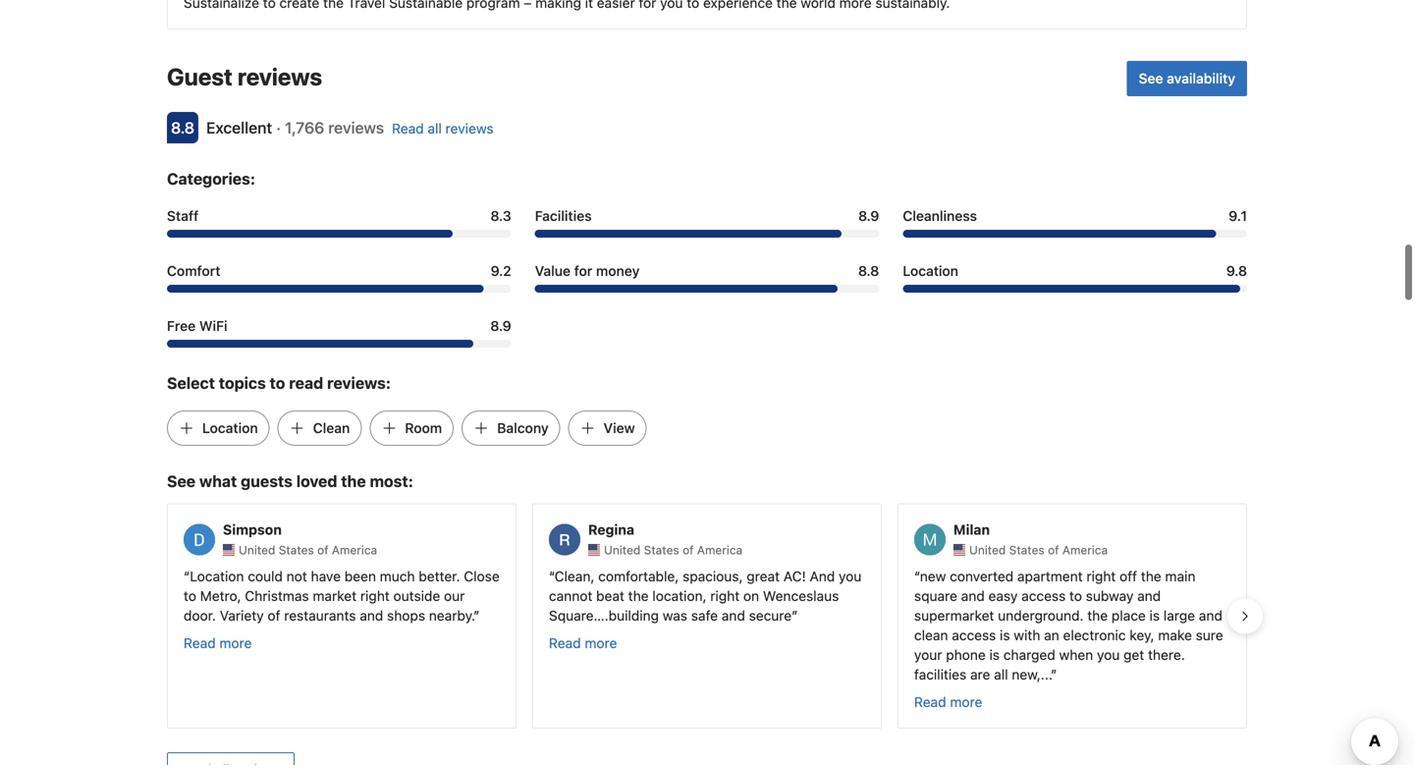 Task type: vqa. For each thing, say whether or not it's contained in the screenshot.
tub/Jacuzzi
no



Task type: locate. For each thing, give the bounding box(es) containing it.
and down converted
[[961, 588, 985, 604]]

" inside " location could not have been much better. close to metro, christmas market right outside our door. variety of restaurants and shops nearby.
[[184, 568, 190, 584]]

this is a carousel with rotating slides. it displays featured reviews of the property. use the next and previous buttons to navigate. region
[[151, 496, 1263, 736]]

0 horizontal spatial all
[[428, 120, 442, 136]]

1 vertical spatial 8.9
[[490, 318, 511, 334]]

2 horizontal spatial united states of america
[[969, 543, 1108, 557]]

1 vertical spatial you
[[1097, 647, 1120, 663]]

there.
[[1148, 647, 1185, 663]]

" up cannot
[[549, 568, 555, 584]]

reviews up · at the top left of the page
[[238, 63, 322, 90]]

shops
[[387, 607, 425, 624]]

0 vertical spatial all
[[428, 120, 442, 136]]

more down variety
[[219, 635, 252, 651]]

1 horizontal spatial read more button
[[549, 633, 617, 653]]

0 horizontal spatial "
[[184, 568, 190, 584]]

0 vertical spatial see
[[1139, 70, 1163, 86]]

safe
[[691, 607, 718, 624]]

america for have
[[332, 543, 377, 557]]

cleanliness 9.1 meter
[[903, 230, 1247, 238]]

1 united states of america image from the left
[[223, 544, 235, 556]]

reviews right the 1,766
[[328, 118, 384, 137]]

0 horizontal spatial to
[[184, 588, 196, 604]]

staff
[[167, 208, 199, 224]]

united down milan on the right bottom of the page
[[969, 543, 1006, 557]]

see inside button
[[1139, 70, 1163, 86]]

1 states from the left
[[279, 543, 314, 557]]

united states of america image down regina
[[588, 544, 600, 556]]

2 horizontal spatial read more
[[914, 694, 982, 710]]

0 horizontal spatial 8.8
[[171, 118, 194, 137]]

2 vertical spatial location
[[190, 568, 244, 584]]

read for square
[[914, 694, 946, 710]]

staff 8.3 meter
[[167, 230, 511, 238]]

see availability button
[[1127, 61, 1247, 96]]

more for location could not have been much better. close to metro, christmas market right outside our door. variety of restaurants and shops nearby.
[[219, 635, 252, 651]]

read more down door.
[[184, 635, 252, 651]]

0 horizontal spatial united states of america image
[[223, 544, 235, 556]]

0 horizontal spatial access
[[952, 627, 996, 643]]

united
[[239, 543, 275, 557], [604, 543, 641, 557], [969, 543, 1006, 557]]

1 vertical spatial see
[[167, 472, 196, 490]]

3 " from the left
[[914, 568, 920, 584]]

cannot
[[549, 588, 593, 604]]

reviews up 8.3
[[445, 120, 494, 136]]

and up place
[[1137, 588, 1161, 604]]

0 horizontal spatial read more button
[[184, 633, 252, 653]]

1 horizontal spatial "
[[549, 568, 555, 584]]

supermarket
[[914, 607, 994, 624]]

2 states from the left
[[644, 543, 679, 557]]

1 horizontal spatial 8.8
[[858, 263, 879, 279]]

0 horizontal spatial read more
[[184, 635, 252, 651]]

2 united from the left
[[604, 543, 641, 557]]

select
[[167, 374, 215, 392]]

are
[[970, 666, 990, 682]]

on
[[743, 588, 759, 604]]

is up key,
[[1150, 607, 1160, 624]]

2 horizontal spatial right
[[1087, 568, 1116, 584]]

1 horizontal spatial america
[[697, 543, 743, 557]]

all
[[428, 120, 442, 136], [994, 666, 1008, 682]]

states up comfortable,
[[644, 543, 679, 557]]

square….building
[[549, 607, 659, 624]]

1 united states of america from the left
[[239, 543, 377, 557]]

states
[[279, 543, 314, 557], [644, 543, 679, 557], [1009, 543, 1045, 557]]

door.
[[184, 607, 216, 624]]

1 united from the left
[[239, 543, 275, 557]]

america up apartment in the right bottom of the page
[[1062, 543, 1108, 557]]

united for simpson
[[239, 543, 275, 557]]

scored 8.8 element
[[167, 112, 198, 143]]

1 horizontal spatial united states of america image
[[588, 544, 600, 556]]

" for " new converted apartment right off the main square and easy access to subway and supermarket underground.  the place is large and clean access is with an electronic key, make sure your phone is charged when you get there. facilities are all new,...
[[914, 568, 920, 584]]

" down charged
[[1051, 666, 1057, 682]]

large
[[1164, 607, 1195, 624]]

8.8
[[171, 118, 194, 137], [858, 263, 879, 279]]

read more down square….building
[[549, 635, 617, 651]]

" up door.
[[184, 568, 190, 584]]

2 horizontal spatial states
[[1009, 543, 1045, 557]]

" for " location could not have been much better. close to metro, christmas market right outside our door. variety of restaurants and shops nearby.
[[184, 568, 190, 584]]

0 horizontal spatial you
[[839, 568, 862, 584]]

you inside " clean, comfortable, spacious, great ac! and you cannot beat the location, right on wenceslaus square….building was safe and secure
[[839, 568, 862, 584]]

united states of america up apartment in the right bottom of the page
[[969, 543, 1108, 557]]

location down topics
[[202, 420, 258, 436]]

read more button
[[184, 633, 252, 653], [549, 633, 617, 653], [914, 692, 982, 712]]

3 united from the left
[[969, 543, 1006, 557]]

read more for " new converted apartment right off the main square and easy access to subway and supermarket underground.  the place is large and clean access is with an electronic key, make sure your phone is charged when you get there. facilities are all new,...
[[914, 694, 982, 710]]

to inside " location could not have been much better. close to metro, christmas market right outside our door. variety of restaurants and shops nearby.
[[184, 588, 196, 604]]

united states of america for spacious,
[[604, 543, 743, 557]]

"
[[474, 607, 480, 624], [792, 607, 798, 624], [1051, 666, 1057, 682]]

read more button down facilities
[[914, 692, 982, 712]]

location
[[903, 263, 959, 279], [202, 420, 258, 436], [190, 568, 244, 584]]

rated excellent element
[[206, 118, 272, 137]]

2 america from the left
[[697, 543, 743, 557]]

1 horizontal spatial "
[[792, 607, 798, 624]]

you down electronic
[[1097, 647, 1120, 663]]

market
[[313, 588, 357, 604]]

3 united states of america from the left
[[969, 543, 1108, 557]]

you
[[839, 568, 862, 584], [1097, 647, 1120, 663]]

0 horizontal spatial united states of america
[[239, 543, 377, 557]]

3 america from the left
[[1062, 543, 1108, 557]]

location up metro, on the bottom of page
[[190, 568, 244, 584]]

comfortable,
[[598, 568, 679, 584]]

0 horizontal spatial see
[[167, 472, 196, 490]]

see left availability
[[1139, 70, 1163, 86]]

united down simpson
[[239, 543, 275, 557]]

america up spacious,
[[697, 543, 743, 557]]

more down square….building
[[585, 635, 617, 651]]

2 " from the left
[[549, 568, 555, 584]]

see what guests loved the most:
[[167, 472, 413, 490]]

0 horizontal spatial states
[[279, 543, 314, 557]]

2 united states of america from the left
[[604, 543, 743, 557]]

right inside " new converted apartment right off the main square and easy access to subway and supermarket underground.  the place is large and clean access is with an electronic key, make sure your phone is charged when you get there. facilities are all new,...
[[1087, 568, 1116, 584]]

topics
[[219, 374, 266, 392]]

" location could not have been much better. close to metro, christmas market right outside our door. variety of restaurants and shops nearby.
[[184, 568, 500, 624]]

read all reviews
[[392, 120, 494, 136]]

what
[[199, 472, 237, 490]]

1 horizontal spatial all
[[994, 666, 1008, 682]]

access up the phone
[[952, 627, 996, 643]]

" inside " clean, comfortable, spacious, great ac! and you cannot beat the location, right on wenceslaus square….building was safe and secure
[[549, 568, 555, 584]]

·
[[276, 118, 281, 137]]

2 horizontal spatial america
[[1062, 543, 1108, 557]]

0 vertical spatial you
[[839, 568, 862, 584]]

right down spacious,
[[710, 588, 740, 604]]

of
[[317, 543, 329, 557], [683, 543, 694, 557], [1048, 543, 1059, 557], [268, 607, 280, 624]]

you right "and"
[[839, 568, 862, 584]]

clean
[[313, 420, 350, 436]]

facilities
[[914, 666, 967, 682]]

and
[[810, 568, 835, 584]]

1 america from the left
[[332, 543, 377, 557]]

united states of america image
[[223, 544, 235, 556], [588, 544, 600, 556]]

0 horizontal spatial right
[[360, 588, 390, 604]]

is left with
[[1000, 627, 1010, 643]]

more
[[219, 635, 252, 651], [585, 635, 617, 651], [950, 694, 982, 710]]

read more button down door.
[[184, 633, 252, 653]]

america up been
[[332, 543, 377, 557]]

great
[[747, 568, 780, 584]]

to down apartment in the right bottom of the page
[[1069, 588, 1082, 604]]

the down comfortable,
[[628, 588, 649, 604]]

see left what
[[167, 472, 196, 490]]

0 horizontal spatial more
[[219, 635, 252, 651]]

access up the underground.
[[1022, 588, 1066, 604]]

america
[[332, 543, 377, 557], [697, 543, 743, 557], [1062, 543, 1108, 557]]

facilities 8.9 meter
[[535, 230, 879, 238]]

close
[[464, 568, 500, 584]]

1 horizontal spatial united
[[604, 543, 641, 557]]

america for right
[[1062, 543, 1108, 557]]

guest reviews
[[167, 63, 322, 90]]

and down on
[[722, 607, 745, 624]]

1 horizontal spatial united states of america
[[604, 543, 743, 557]]

2 united states of america image from the left
[[588, 544, 600, 556]]

1 horizontal spatial reviews
[[328, 118, 384, 137]]

1 " from the left
[[184, 568, 190, 584]]

1 horizontal spatial right
[[710, 588, 740, 604]]

access
[[1022, 588, 1066, 604], [952, 627, 996, 643]]

is up are
[[989, 647, 1000, 663]]

2 horizontal spatial more
[[950, 694, 982, 710]]

2 horizontal spatial "
[[1051, 666, 1057, 682]]

" for " clean, comfortable, spacious, great ac! and you cannot beat the location, right on wenceslaus square….building was safe and secure
[[549, 568, 555, 584]]

0 vertical spatial 8.8
[[171, 118, 194, 137]]

0 vertical spatial is
[[1150, 607, 1160, 624]]

better.
[[419, 568, 460, 584]]

1 vertical spatial is
[[1000, 627, 1010, 643]]

1 horizontal spatial see
[[1139, 70, 1163, 86]]

" down "wenceslaus"
[[792, 607, 798, 624]]

1 horizontal spatial more
[[585, 635, 617, 651]]

0 horizontal spatial 8.9
[[490, 318, 511, 334]]

to
[[270, 374, 285, 392], [184, 588, 196, 604], [1069, 588, 1082, 604]]

1 horizontal spatial 8.9
[[858, 208, 879, 224]]

read more button down square….building
[[549, 633, 617, 653]]

states up not
[[279, 543, 314, 557]]

metro,
[[200, 588, 241, 604]]

united states of america image down simpson
[[223, 544, 235, 556]]

states up apartment in the right bottom of the page
[[1009, 543, 1045, 557]]

0 vertical spatial 8.9
[[858, 208, 879, 224]]

see
[[1139, 70, 1163, 86], [167, 472, 196, 490]]

0 horizontal spatial "
[[474, 607, 480, 624]]

"
[[184, 568, 190, 584], [549, 568, 555, 584], [914, 568, 920, 584]]

right up subway
[[1087, 568, 1116, 584]]

states for not
[[279, 543, 314, 557]]

location down cleanliness
[[903, 263, 959, 279]]

" inside " new converted apartment right off the main square and easy access to subway and supermarket underground.  the place is large and clean access is with an electronic key, make sure your phone is charged when you get there. facilities are all new,...
[[914, 568, 920, 584]]

" down close
[[474, 607, 480, 624]]

more down are
[[950, 694, 982, 710]]

and up sure at the right bottom of the page
[[1199, 607, 1223, 624]]

1 horizontal spatial access
[[1022, 588, 1066, 604]]

read more down facilities
[[914, 694, 982, 710]]

wenceslaus
[[763, 588, 839, 604]]

0 vertical spatial access
[[1022, 588, 1066, 604]]

1 horizontal spatial you
[[1097, 647, 1120, 663]]

united states of america image for regina
[[588, 544, 600, 556]]

united down regina
[[604, 543, 641, 557]]

to up door.
[[184, 588, 196, 604]]

loved
[[296, 472, 337, 490]]

united states of america up comfortable,
[[604, 543, 743, 557]]

reviews
[[238, 63, 322, 90], [328, 118, 384, 137], [445, 120, 494, 136]]

1 vertical spatial all
[[994, 666, 1008, 682]]

and inside " clean, comfortable, spacious, great ac! and you cannot beat the location, right on wenceslaus square….building was safe and secure
[[722, 607, 745, 624]]

value
[[535, 263, 571, 279]]

2 vertical spatial is
[[989, 647, 1000, 663]]

of up have
[[317, 543, 329, 557]]

8.9 down 9.2
[[490, 318, 511, 334]]

right
[[1087, 568, 1116, 584], [360, 588, 390, 604], [710, 588, 740, 604]]

3 states from the left
[[1009, 543, 1045, 557]]

and
[[961, 588, 985, 604], [1137, 588, 1161, 604], [360, 607, 383, 624], [722, 607, 745, 624], [1199, 607, 1223, 624]]

you inside " new converted apartment right off the main square and easy access to subway and supermarket underground.  the place is large and clean access is with an electronic key, make sure your phone is charged when you get there. facilities are all new,...
[[1097, 647, 1120, 663]]

united for regina
[[604, 543, 641, 557]]

of down christmas
[[268, 607, 280, 624]]

2 horizontal spatial to
[[1069, 588, 1082, 604]]

right down been
[[360, 588, 390, 604]]

8.9 left cleanliness
[[858, 208, 879, 224]]

1 horizontal spatial states
[[644, 543, 679, 557]]

0 horizontal spatial united
[[239, 543, 275, 557]]

of up spacious,
[[683, 543, 694, 557]]

2 horizontal spatial read more button
[[914, 692, 982, 712]]

united states of america up not
[[239, 543, 377, 557]]

electronic
[[1063, 627, 1126, 643]]

" up square
[[914, 568, 920, 584]]

2 horizontal spatial "
[[914, 568, 920, 584]]

1 vertical spatial 8.8
[[858, 263, 879, 279]]

2 horizontal spatial united
[[969, 543, 1006, 557]]

clean,
[[555, 568, 595, 584]]

to left read
[[270, 374, 285, 392]]

of up apartment in the right bottom of the page
[[1048, 543, 1059, 557]]

secure
[[749, 607, 792, 624]]

1 horizontal spatial read more
[[549, 635, 617, 651]]

and left shops
[[360, 607, 383, 624]]

0 horizontal spatial america
[[332, 543, 377, 557]]



Task type: describe. For each thing, give the bounding box(es) containing it.
sure
[[1196, 627, 1223, 643]]

read more button for " clean, comfortable, spacious, great ac! and you cannot beat the location, right on wenceslaus square….building was safe and secure
[[549, 633, 617, 653]]

and inside " location could not have been much better. close to metro, christmas market right outside our door. variety of restaurants and shops nearby.
[[360, 607, 383, 624]]

guest reviews element
[[167, 61, 1119, 92]]

money
[[596, 263, 640, 279]]

united for milan
[[969, 543, 1006, 557]]

see availability
[[1139, 70, 1235, 86]]

read more for " clean, comfortable, spacious, great ac! and you cannot beat the location, right on wenceslaus square….building was safe and secure
[[549, 635, 617, 651]]

the inside " clean, comfortable, spacious, great ac! and you cannot beat the location, right on wenceslaus square….building was safe and secure
[[628, 588, 649, 604]]

main
[[1165, 568, 1196, 584]]

most:
[[370, 472, 413, 490]]

easy
[[989, 588, 1018, 604]]

free
[[167, 318, 196, 334]]

read
[[289, 374, 323, 392]]

outside
[[393, 588, 440, 604]]

key,
[[1130, 627, 1154, 643]]

excellent · 1,766 reviews
[[206, 118, 384, 137]]

of for apartment
[[1048, 543, 1059, 557]]

read for cannot
[[549, 635, 581, 651]]

location 9.8 meter
[[903, 285, 1247, 293]]

to inside " new converted apartment right off the main square and easy access to subway and supermarket underground.  the place is large and clean access is with an electronic key, make sure your phone is charged when you get there. facilities are all new,...
[[1069, 588, 1082, 604]]

" for clean
[[1051, 666, 1057, 682]]

excellent
[[206, 118, 272, 137]]

0 vertical spatial location
[[903, 263, 959, 279]]

balcony
[[497, 420, 549, 436]]

view
[[604, 420, 635, 436]]

could
[[248, 568, 283, 584]]

of inside " location could not have been much better. close to metro, christmas market right outside our door. variety of restaurants and shops nearby.
[[268, 607, 280, 624]]

have
[[311, 568, 341, 584]]

subway
[[1086, 588, 1134, 604]]

see for see availability
[[1139, 70, 1163, 86]]

wifi
[[199, 318, 227, 334]]

read more button for " location could not have been much better. close to metro, christmas market right outside our door. variety of restaurants and shops nearby.
[[184, 633, 252, 653]]

states for apartment
[[1009, 543, 1045, 557]]

location,
[[652, 588, 707, 604]]

read more for " location could not have been much better. close to metro, christmas market right outside our door. variety of restaurants and shops nearby.
[[184, 635, 252, 651]]

cleanliness
[[903, 208, 977, 224]]

an
[[1044, 627, 1059, 643]]

1 horizontal spatial to
[[270, 374, 285, 392]]

nearby.
[[429, 607, 474, 624]]

new
[[920, 568, 946, 584]]

not
[[287, 568, 307, 584]]

variety
[[220, 607, 264, 624]]

for
[[574, 263, 593, 279]]

with
[[1014, 627, 1040, 643]]

all inside " new converted apartment right off the main square and easy access to subway and supermarket underground.  the place is large and clean access is with an electronic key, make sure your phone is charged when you get there. facilities are all new,...
[[994, 666, 1008, 682]]

9.2
[[491, 263, 511, 279]]

1,766
[[285, 118, 324, 137]]

milan
[[954, 522, 990, 538]]

underground.
[[998, 607, 1084, 624]]

comfort 9.2 meter
[[167, 285, 511, 293]]

value for money
[[535, 263, 640, 279]]

more for clean, comfortable, spacious, great ac! and you cannot beat the location, right on wenceslaus square….building was safe and secure
[[585, 635, 617, 651]]

facilities
[[535, 208, 592, 224]]

0 horizontal spatial reviews
[[238, 63, 322, 90]]

8.9 for facilities
[[858, 208, 879, 224]]

guests
[[241, 472, 293, 490]]

reviews:
[[327, 374, 391, 392]]

categories:
[[167, 169, 255, 188]]

9.8
[[1226, 263, 1247, 279]]

simpson
[[223, 522, 282, 538]]

comfort
[[167, 263, 221, 279]]

beat
[[596, 588, 625, 604]]

read for close
[[184, 635, 216, 651]]

free wifi 8.9 meter
[[167, 340, 511, 348]]

restaurants
[[284, 607, 356, 624]]

america for great
[[697, 543, 743, 557]]

phone
[[946, 647, 986, 663]]

" for nearby.
[[474, 607, 480, 624]]

8.3
[[490, 208, 511, 224]]

review categories element
[[167, 167, 255, 190]]

guest
[[167, 63, 233, 90]]

2 horizontal spatial reviews
[[445, 120, 494, 136]]

charged
[[1003, 647, 1056, 663]]

when
[[1059, 647, 1093, 663]]

" clean, comfortable, spacious, great ac! and you cannot beat the location, right on wenceslaus square….building was safe and secure
[[549, 568, 862, 624]]

was
[[663, 607, 687, 624]]

value for money 8.8 meter
[[535, 285, 879, 293]]

more for new converted apartment right off the main square and easy access to subway and supermarket underground.  the place is large and clean access is with an electronic key, make sure your phone is charged when you get there. facilities are all new,...
[[950, 694, 982, 710]]

right inside " clean, comfortable, spacious, great ac! and you cannot beat the location, right on wenceslaus square….building was safe and secure
[[710, 588, 740, 604]]

read more button for " new converted apartment right off the main square and easy access to subway and supermarket underground.  the place is large and clean access is with an electronic key, make sure your phone is charged when you get there. facilities are all new,...
[[914, 692, 982, 712]]

select topics to read reviews:
[[167, 374, 391, 392]]

united states of america image for simpson
[[223, 544, 235, 556]]

spacious,
[[683, 568, 743, 584]]

our
[[444, 588, 465, 604]]

off
[[1120, 568, 1137, 584]]

ac!
[[784, 568, 806, 584]]

the right off
[[1141, 568, 1162, 584]]

your
[[914, 647, 942, 663]]

availability
[[1167, 70, 1235, 86]]

1 vertical spatial access
[[952, 627, 996, 643]]

location inside " location could not have been much better. close to metro, christmas market right outside our door. variety of restaurants and shops nearby.
[[190, 568, 244, 584]]

apartment
[[1017, 568, 1083, 584]]

free wifi
[[167, 318, 227, 334]]

converted
[[950, 568, 1014, 584]]

regina
[[588, 522, 635, 538]]

the up electronic
[[1087, 607, 1108, 624]]

" new converted apartment right off the main square and easy access to subway and supermarket underground.  the place is large and clean access is with an electronic key, make sure your phone is charged when you get there. facilities are all new,...
[[914, 568, 1223, 682]]

states for spacious,
[[644, 543, 679, 557]]

much
[[380, 568, 415, 584]]

room
[[405, 420, 442, 436]]

of for spacious,
[[683, 543, 694, 557]]

1 vertical spatial location
[[202, 420, 258, 436]]

united states of america image
[[954, 544, 965, 556]]

see for see what guests loved the most:
[[167, 472, 196, 490]]

the right loved
[[341, 472, 366, 490]]

place
[[1112, 607, 1146, 624]]

new,...
[[1012, 666, 1051, 682]]

christmas
[[245, 588, 309, 604]]

make
[[1158, 627, 1192, 643]]

right inside " location could not have been much better. close to metro, christmas market right outside our door. variety of restaurants and shops nearby.
[[360, 588, 390, 604]]

get
[[1124, 647, 1144, 663]]

clean
[[914, 627, 948, 643]]

united states of america for not
[[239, 543, 377, 557]]

8.9 for free wifi
[[490, 318, 511, 334]]

united states of america for apartment
[[969, 543, 1108, 557]]

of for not
[[317, 543, 329, 557]]

been
[[344, 568, 376, 584]]

square
[[914, 588, 957, 604]]



